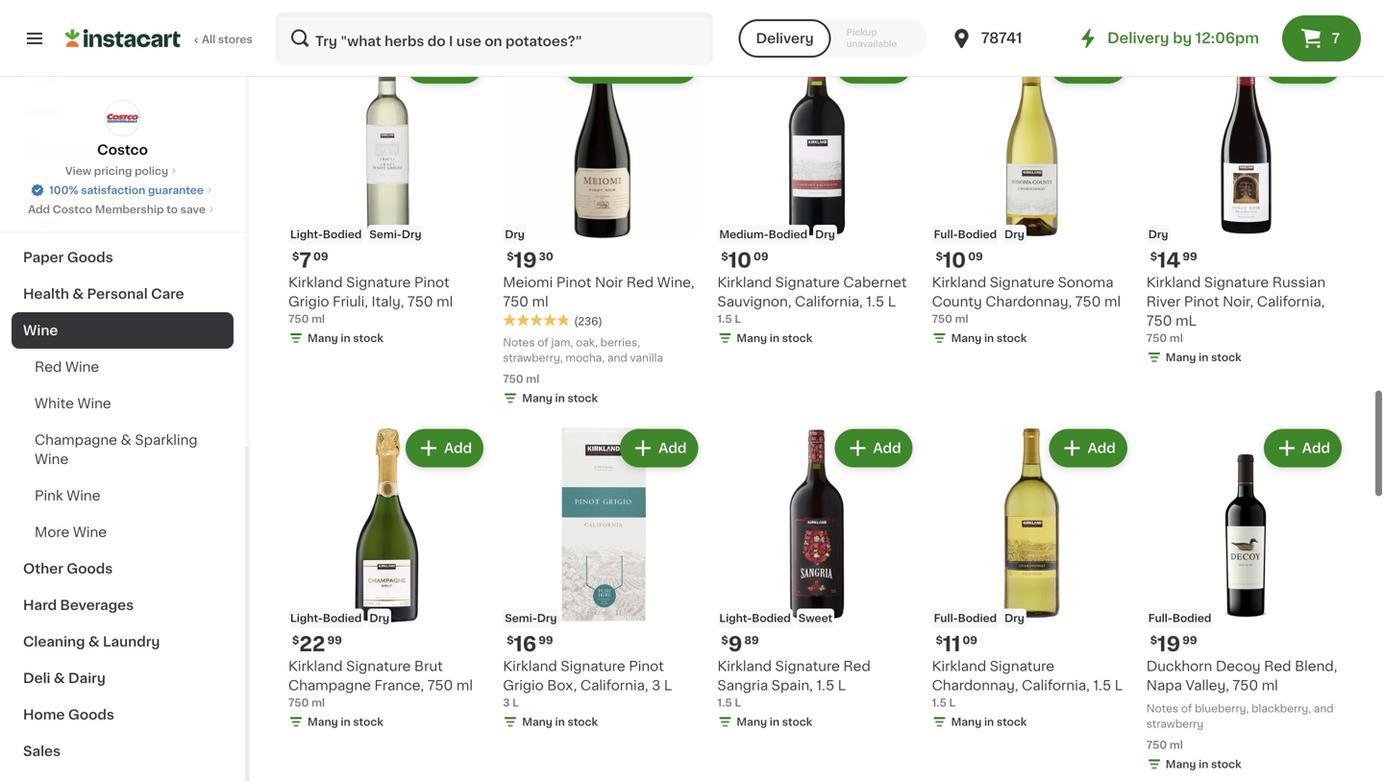 Task type: describe. For each thing, give the bounding box(es) containing it.
many in stock for kirkland signature russian river pinot noir, california, 750 ml
[[1166, 352, 1242, 363]]

paper goods
[[23, 251, 113, 264]]

cleaning & laundry
[[23, 635, 160, 649]]

white wine
[[35, 397, 111, 410]]

l down sangria
[[735, 698, 741, 709]]

dry up italy,
[[402, 229, 422, 240]]

strawberry,
[[503, 353, 563, 363]]

delivery for delivery by 12:06pm
[[1108, 31, 1170, 45]]

many in stock for kirkland signature red sangria spain, 1.5 l
[[737, 717, 813, 728]]

Search field
[[277, 13, 712, 63]]

sales link
[[12, 733, 234, 770]]

$ 19 99
[[1150, 635, 1197, 655]]

1.5 down cabernet on the top right of page
[[866, 295, 885, 309]]

sweet
[[799, 613, 833, 624]]

noir,
[[1223, 295, 1254, 309]]

kirkland for kirkland signature red sangria spain, 1.5 l
[[718, 660, 772, 674]]

many for kirkland signature chardonnay, california, 1.5 l
[[951, 717, 982, 728]]

county
[[932, 295, 982, 309]]

river
[[1147, 295, 1181, 309]]

membership
[[95, 204, 164, 215]]

paper
[[23, 251, 64, 264]]

kirkland signature red sangria spain, 1.5 l 1.5 l
[[718, 660, 871, 709]]

many in stock for kirkland signature sonoma county chardonnay, 750 ml
[[951, 333, 1027, 344]]

stock for kirkland signature russian river pinot noir, california, 750 ml
[[1211, 352, 1242, 363]]

kirkland signature cabernet sauvignon, california, 1.5 l 1.5 l
[[718, 276, 907, 324]]

brut
[[414, 660, 443, 674]]

product group containing 11
[[932, 425, 1131, 734]]

14
[[1158, 250, 1181, 271]]

in for kirkland signature red sangria spain, 1.5 l
[[770, 717, 780, 728]]

1.5 down sangria
[[718, 698, 732, 709]]

instacart logo image
[[65, 27, 181, 50]]

in for kirkland signature chardonnay, california, 1.5 l
[[984, 717, 994, 728]]

bodied for california,
[[958, 613, 997, 624]]

dry up $ 19 30
[[505, 229, 525, 240]]

dry up the kirkland signature cabernet sauvignon, california, 1.5 l 1.5 l
[[815, 229, 835, 240]]

cart
[[655, 57, 683, 71]]

liquor link
[[12, 203, 234, 239]]

health & personal care link
[[12, 276, 234, 312]]

view
[[65, 166, 91, 176]]

california, inside kirkland signature chardonnay, california, 1.5 l 1.5 l
[[1022, 679, 1090, 693]]

kirkland signature russian river pinot noir, california, 750 ml 750 ml
[[1147, 276, 1326, 344]]

all stores
[[202, 34, 253, 45]]

wine for red wine
[[65, 360, 99, 374]]

many inside "button"
[[308, 9, 338, 20]]

$ for kirkland signature cabernet sauvignon, california, 1.5 l
[[721, 251, 728, 262]]

ml down county in the top right of the page
[[955, 314, 969, 324]]

kirkland for kirkland signature cabernet sauvignon, california, 1.5 l
[[718, 276, 772, 289]]

baby link
[[12, 57, 234, 93]]

add costco membership to save link
[[28, 202, 217, 217]]

0 vertical spatial 3
[[652, 679, 661, 693]]

goods for paper goods
[[67, 251, 113, 264]]

wine for white wine
[[77, 397, 111, 410]]

kirkland signature chardonnay, california, 1.5 l 1.5 l
[[932, 660, 1123, 709]]

add for 11
[[1088, 442, 1116, 455]]

add button for 19
[[1266, 431, 1340, 466]]

other goods link
[[12, 551, 234, 587]]

hard beverages
[[23, 599, 134, 612]]

1.5 down 11 on the right bottom of the page
[[932, 698, 947, 709]]

add button for 9
[[837, 431, 911, 466]]

grigio for 7
[[288, 295, 329, 309]]

of for blueberry,
[[1181, 704, 1192, 714]]

product group containing 16
[[503, 425, 702, 734]]

stock for kirkland signature pinot grigio box, california, 3 l
[[568, 717, 598, 728]]

pink
[[35, 489, 63, 503]]

$ for meiomi pinot noir red wine, 750 ml
[[507, 251, 514, 262]]

light- for 9
[[719, 613, 752, 624]]

white
[[35, 397, 74, 410]]

kirkland for kirkland signature sonoma county chardonnay, 750 ml
[[932, 276, 986, 289]]

health & personal care
[[23, 287, 184, 301]]

guarantee
[[148, 185, 204, 196]]

other
[[23, 562, 63, 576]]

$ for kirkland signature pinot grigio friuli, italy, 750 ml
[[292, 251, 299, 262]]

99 for 16
[[539, 636, 553, 646]]

jam,
[[551, 337, 573, 348]]

all
[[202, 34, 216, 45]]

stock inside "button"
[[353, 9, 383, 20]]

box,
[[547, 679, 577, 693]]

ml right france,
[[457, 679, 473, 693]]

in for kirkland signature pinot grigio friuli, italy, 750 ml
[[341, 333, 350, 344]]

notes for notes of jam, oak, berries, strawberry, mocha, and vanilla
[[503, 337, 535, 348]]

beer & cider link
[[12, 166, 234, 203]]

l left napa
[[1115, 679, 1123, 693]]

of for jam,
[[538, 337, 549, 348]]

stores
[[218, 34, 253, 45]]

1.5 left napa
[[1093, 679, 1111, 693]]

12:06pm
[[1196, 31, 1259, 45]]

add button for 10
[[837, 47, 911, 82]]

$ 11 09
[[936, 635, 978, 655]]

medium-
[[719, 229, 769, 240]]

in for kirkland signature sonoma county chardonnay, 750 ml
[[984, 333, 994, 344]]

0 horizontal spatial 750 ml
[[503, 374, 539, 385]]

$ 10 09 for kirkland signature sonoma county chardonnay, 750 ml
[[936, 250, 983, 271]]

$ 22 99
[[292, 635, 342, 655]]

bodied for grigio
[[323, 229, 362, 240]]

pinot inside kirkland signature russian river pinot noir, california, 750 ml 750 ml
[[1184, 295, 1219, 309]]

dry up $ 16 99
[[537, 613, 557, 624]]

product group containing 14
[[1147, 41, 1346, 369]]

ml right italy,
[[437, 295, 453, 309]]

$ 10 09 for kirkland signature cabernet sauvignon, california, 1.5 l
[[721, 250, 769, 271]]

duckhorn decoy red blend, napa valley, 750 ml
[[1147, 660, 1338, 693]]

kirkland signature pinot grigio friuli, italy, 750 ml 750 ml
[[288, 276, 453, 324]]

floral
[[23, 105, 62, 118]]

09 for kirkland signature chardonnay, california, 1.5 l
[[963, 636, 978, 646]]

view pricing policy link
[[65, 163, 180, 179]]

1.5 down sauvignon,
[[718, 314, 732, 324]]

add button for 22
[[408, 431, 482, 466]]

wine for pink wine
[[67, 489, 100, 503]]

30
[[539, 251, 553, 262]]

red inside kirkland signature red sangria spain, 1.5 l 1.5 l
[[843, 660, 871, 674]]

0 vertical spatial costco
[[97, 143, 148, 157]]

goods for other goods
[[67, 562, 113, 576]]

add for 19
[[1302, 442, 1330, 455]]

many for kirkland signature russian river pinot noir, california, 750 ml
[[1166, 352, 1196, 363]]

$ 7 09
[[292, 250, 328, 271]]

& for deli
[[54, 672, 65, 685]]

add to cart
[[606, 57, 683, 71]]

many in stock for kirkland signature pinot grigio friuli, italy, 750 ml
[[308, 333, 383, 344]]

other goods
[[23, 562, 113, 576]]

in for kirkland signature brut champagne france, 750 ml
[[341, 717, 350, 728]]

california, inside kirkland signature russian river pinot noir, california, 750 ml 750 ml
[[1257, 295, 1325, 309]]

many in stock button
[[288, 0, 488, 26]]

champagne & sparkling wine
[[35, 434, 198, 466]]

mocha,
[[566, 353, 605, 363]]

kirkland for kirkland signature russian river pinot noir, california, 750 ml
[[1147, 276, 1201, 289]]

10 for kirkland signature sonoma county chardonnay, 750 ml
[[943, 250, 966, 271]]

full-bodied dry for 10
[[934, 229, 1025, 240]]

1 vertical spatial 750 ml
[[1147, 740, 1183, 751]]

89
[[744, 636, 759, 646]]

78741
[[981, 31, 1022, 45]]

many for kirkland signature sonoma county chardonnay, 750 ml
[[951, 333, 982, 344]]

stock for kirkland signature sonoma county chardonnay, 750 ml
[[997, 333, 1027, 344]]

strawberry
[[1147, 719, 1204, 730]]

10 for kirkland signature cabernet sauvignon, california, 1.5 l
[[728, 250, 752, 271]]

ml down sonoma at the top of page
[[1105, 295, 1121, 309]]

kirkland for kirkland signature brut champagne france, 750 ml
[[288, 660, 343, 674]]

ml down "$ 22 99"
[[312, 698, 325, 709]]

& for health
[[72, 287, 84, 301]]

many for kirkland signature pinot grigio friuli, italy, 750 ml
[[308, 333, 338, 344]]

bodied for champagne
[[323, 613, 362, 624]]

ml
[[1176, 314, 1197, 328]]

$ for kirkland signature red sangria spain, 1.5 l
[[721, 636, 728, 646]]

cleaning
[[23, 635, 85, 649]]

kirkland for kirkland signature pinot grigio friuli, italy, 750 ml
[[288, 276, 343, 289]]

stock for kirkland signature pinot grigio friuli, italy, 750 ml
[[353, 333, 383, 344]]

red wine link
[[12, 349, 234, 385]]

add for 22
[[444, 442, 472, 455]]

& for champagne
[[121, 434, 132, 447]]

deli & dairy link
[[12, 660, 234, 697]]

add inside button
[[606, 57, 634, 71]]

red inside meiomi pinot noir red wine, 750 ml
[[626, 276, 654, 289]]

dairy
[[68, 672, 106, 685]]

floral link
[[12, 93, 234, 130]]

ml inside duckhorn decoy red blend, napa valley, 750 ml
[[1262, 679, 1278, 693]]

add button for 11
[[1051, 431, 1125, 466]]

more wine link
[[12, 514, 234, 551]]

l down cabernet on the top right of page
[[888, 295, 896, 309]]

$ for kirkland signature brut champagne france, 750 ml
[[292, 636, 299, 646]]

stock for kirkland signature red sangria spain, 1.5 l
[[782, 717, 813, 728]]

blackberry,
[[1252, 704, 1311, 714]]

dry up kirkland signature brut champagne france, 750 ml 750 ml
[[370, 613, 389, 624]]

italy,
[[372, 295, 404, 309]]

pinot inside kirkland signature pinot grigio box, california, 3 l 3 l
[[629, 660, 664, 674]]

goods for home goods
[[68, 708, 114, 722]]

many in stock for kirkland signature brut champagne france, 750 ml
[[308, 717, 383, 728]]

duckhorn
[[1147, 660, 1212, 674]]

vanilla
[[630, 353, 663, 363]]

$ for kirkland signature sonoma county chardonnay, 750 ml
[[936, 251, 943, 262]]

cider
[[73, 178, 112, 191]]

sonoma
[[1058, 276, 1114, 289]]

stock for kirkland signature chardonnay, california, 1.5 l
[[997, 717, 1027, 728]]

09 for kirkland signature pinot grigio friuli, italy, 750 ml
[[313, 251, 328, 262]]

kirkland for kirkland signature chardonnay, california, 1.5 l
[[932, 660, 986, 674]]

1 vertical spatial to
[[166, 204, 178, 215]]

100%
[[49, 185, 78, 196]]

100% satisfaction guarantee button
[[30, 179, 215, 198]]

policy
[[135, 166, 168, 176]]

laundry
[[103, 635, 160, 649]]



Task type: locate. For each thing, give the bounding box(es) containing it.
$ inside $ 19 30
[[507, 251, 514, 262]]

3 down $ 16 99
[[503, 698, 510, 709]]

750 ml
[[503, 374, 539, 385], [1147, 740, 1183, 751]]

0 horizontal spatial 7
[[299, 250, 311, 271]]

chardonnay, inside "kirkland signature sonoma county chardonnay, 750 ml 750 ml"
[[986, 295, 1072, 309]]

more wine
[[35, 526, 107, 539]]

champagne inside champagne & sparkling wine
[[35, 434, 117, 447]]

goods up health & personal care
[[67, 251, 113, 264]]

goods down dairy on the bottom left
[[68, 708, 114, 722]]

1 horizontal spatial $ 10 09
[[936, 250, 983, 271]]

$ for kirkland signature pinot grigio box, california, 3 l
[[507, 636, 514, 646]]

grigio down $ 7 09
[[288, 295, 329, 309]]

signature inside kirkland signature red sangria spain, 1.5 l 1.5 l
[[775, 660, 840, 674]]

$ 10 09
[[721, 250, 769, 271], [936, 250, 983, 271]]

dry up "kirkland signature sonoma county chardonnay, 750 ml 750 ml"
[[1005, 229, 1025, 240]]

light-bodied semi-dry
[[290, 229, 422, 240]]

in for kirkland signature cabernet sauvignon, california, 1.5 l
[[770, 333, 780, 344]]

product group
[[288, 41, 488, 350], [503, 41, 702, 410], [718, 41, 917, 350], [932, 41, 1131, 350], [1147, 41, 1346, 369], [288, 425, 488, 734], [503, 425, 702, 734], [718, 425, 917, 734], [932, 425, 1131, 734], [1147, 425, 1346, 776]]

sparkling
[[135, 434, 198, 447]]

red inside duckhorn decoy red blend, napa valley, 750 ml
[[1264, 660, 1292, 674]]

many in stock inside "button"
[[308, 9, 383, 20]]

pinot inside kirkland signature pinot grigio friuli, italy, 750 ml 750 ml
[[414, 276, 450, 289]]

bodied up $ 7 09
[[323, 229, 362, 240]]

grigio
[[288, 295, 329, 309], [503, 679, 544, 693]]

light-bodied sweet
[[719, 613, 833, 624]]

bodied up "$ 22 99"
[[323, 613, 362, 624]]

99 right 16
[[539, 636, 553, 646]]

0 vertical spatial to
[[637, 57, 651, 71]]

1 vertical spatial 7
[[299, 250, 311, 271]]

kirkland inside the kirkland signature cabernet sauvignon, california, 1.5 l 1.5 l
[[718, 276, 772, 289]]

signature for box,
[[561, 660, 625, 674]]

$ 19 30
[[507, 250, 553, 271]]

signature for spain,
[[775, 660, 840, 674]]

bodied for sangria
[[752, 613, 791, 624]]

chardonnay, down sonoma at the top of page
[[986, 295, 1072, 309]]

$ inside $ 16 99
[[507, 636, 514, 646]]

full- for 11
[[934, 613, 958, 624]]

1 vertical spatial goods
[[67, 562, 113, 576]]

service type group
[[739, 19, 927, 58]]

750 ml down strawberry,
[[503, 374, 539, 385]]

and right the blackberry,
[[1314, 704, 1334, 714]]

& right deli on the bottom left of the page
[[54, 672, 65, 685]]

signature for pinot
[[1204, 276, 1269, 289]]

99 for 19
[[1183, 636, 1197, 646]]

full- up 11 on the right bottom of the page
[[934, 613, 958, 624]]

signature inside kirkland signature chardonnay, california, 1.5 l 1.5 l
[[990, 660, 1055, 674]]

full- up county in the top right of the page
[[934, 229, 958, 240]]

1 vertical spatial champagne
[[288, 679, 371, 693]]

friuli,
[[333, 295, 368, 309]]

semi-dry
[[505, 613, 557, 624]]

wine inside champagne & sparkling wine
[[35, 453, 69, 466]]

france,
[[374, 679, 424, 693]]

product group containing 7
[[288, 41, 488, 350]]

kirkland signature brut champagne france, 750 ml 750 ml
[[288, 660, 473, 709]]

7
[[1332, 32, 1340, 45], [299, 250, 311, 271]]

bodied up $ 11 09
[[958, 613, 997, 624]]

notes
[[503, 337, 535, 348], [1147, 704, 1179, 714]]

10
[[728, 250, 752, 271], [943, 250, 966, 271]]

full-bodied dry for 11
[[934, 613, 1025, 624]]

& right health
[[72, 287, 84, 301]]

signature inside the kirkland signature cabernet sauvignon, california, 1.5 l 1.5 l
[[775, 276, 840, 289]]

pinot
[[414, 276, 450, 289], [556, 276, 592, 289], [1184, 295, 1219, 309], [629, 660, 664, 674]]

0 vertical spatial semi-
[[370, 229, 402, 240]]

california, inside kirkland signature pinot grigio box, california, 3 l 3 l
[[580, 679, 648, 693]]

valley,
[[1186, 679, 1229, 693]]

1 horizontal spatial champagne
[[288, 679, 371, 693]]

full-bodied
[[1149, 613, 1212, 624]]

09 up county in the top right of the page
[[968, 251, 983, 262]]

baby
[[23, 68, 59, 82]]

signature inside kirkland signature russian river pinot noir, california, 750 ml 750 ml
[[1204, 276, 1269, 289]]

and inside notes of blueberry, blackberry, and strawberry
[[1314, 704, 1334, 714]]

dry up kirkland signature chardonnay, california, 1.5 l 1.5 l
[[1005, 613, 1025, 624]]

1 vertical spatial semi-
[[505, 613, 537, 624]]

in
[[341, 9, 350, 20], [341, 333, 350, 344], [770, 333, 780, 344], [984, 333, 994, 344], [1199, 352, 1209, 363], [555, 393, 565, 404], [341, 717, 350, 728], [770, 717, 780, 728], [555, 717, 565, 728], [984, 717, 994, 728], [1199, 760, 1209, 770]]

light- up 9
[[719, 613, 752, 624]]

kirkland down "$ 22 99"
[[288, 660, 343, 674]]

0 horizontal spatial 3
[[503, 698, 510, 709]]

delivery by 12:06pm link
[[1077, 27, 1259, 50]]

wine right the white
[[77, 397, 111, 410]]

many for kirkland signature red sangria spain, 1.5 l
[[737, 717, 767, 728]]

1 $ 10 09 from the left
[[721, 250, 769, 271]]

grigio left box,
[[503, 679, 544, 693]]

kirkland inside kirkland signature russian river pinot noir, california, 750 ml 750 ml
[[1147, 276, 1201, 289]]

wine up white wine
[[65, 360, 99, 374]]

to down guarantee
[[166, 204, 178, 215]]

99 right 22
[[327, 636, 342, 646]]

10 down medium-
[[728, 250, 752, 271]]

many for kirkland signature brut champagne france, 750 ml
[[308, 717, 338, 728]]

3 left sangria
[[652, 679, 661, 693]]

light-bodied dry
[[290, 613, 389, 624]]

add for 9
[[873, 442, 901, 455]]

& down beverages at the left of the page
[[88, 635, 100, 649]]

kirkland for kirkland signature pinot grigio box, california, 3 l
[[503, 660, 557, 674]]

0 vertical spatial champagne
[[35, 434, 117, 447]]

$ inside $ 11 09
[[936, 636, 943, 646]]

ml up the blackberry,
[[1262, 679, 1278, 693]]

of up strawberry
[[1181, 704, 1192, 714]]

0 vertical spatial 7
[[1332, 32, 1340, 45]]

1 horizontal spatial delivery
[[1108, 31, 1170, 45]]

wine right the 'pink'
[[67, 489, 100, 503]]

7 inside 7 button
[[1332, 32, 1340, 45]]

750 inside duckhorn decoy red blend, napa valley, 750 ml
[[1233, 679, 1259, 693]]

and inside the notes of jam, oak, berries, strawberry, mocha, and vanilla
[[608, 353, 627, 363]]

home goods
[[23, 708, 114, 722]]

champagne inside kirkland signature brut champagne france, 750 ml 750 ml
[[288, 679, 371, 693]]

kirkland inside kirkland signature brut champagne france, 750 ml 750 ml
[[288, 660, 343, 674]]

& for beer
[[59, 178, 70, 191]]

wine,
[[657, 276, 695, 289]]

0 horizontal spatial notes
[[503, 337, 535, 348]]

1 vertical spatial 19
[[1158, 635, 1181, 655]]

ml down strawberry,
[[526, 374, 539, 385]]

goods up beverages at the left of the page
[[67, 562, 113, 576]]

1 vertical spatial full-bodied dry
[[934, 613, 1025, 624]]

22
[[299, 635, 325, 655]]

to left "cart"
[[637, 57, 651, 71]]

bodied up the kirkland signature cabernet sauvignon, california, 1.5 l 1.5 l
[[769, 229, 808, 240]]

$ for kirkland signature chardonnay, california, 1.5 l
[[936, 636, 943, 646]]

0 horizontal spatial to
[[166, 204, 178, 215]]

signature for 1.5
[[990, 660, 1055, 674]]

add button
[[408, 47, 482, 82], [837, 47, 911, 82], [1266, 47, 1340, 82], [408, 431, 482, 466], [622, 431, 696, 466], [837, 431, 911, 466], [1051, 431, 1125, 466], [1266, 431, 1340, 466]]

0 vertical spatial and
[[608, 353, 627, 363]]

bodied up 89
[[752, 613, 791, 624]]

1 horizontal spatial 3
[[652, 679, 661, 693]]

bodied up county in the top right of the page
[[958, 229, 997, 240]]

sauvignon,
[[718, 295, 792, 309]]

kirkland up sangria
[[718, 660, 772, 674]]

cleaning & laundry link
[[12, 624, 234, 660]]

oak,
[[576, 337, 598, 348]]

ml down $ 7 09
[[312, 314, 325, 324]]

1 horizontal spatial to
[[637, 57, 651, 71]]

pink wine
[[35, 489, 100, 503]]

1 horizontal spatial grigio
[[503, 679, 544, 693]]

1 full-bodied dry from the top
[[934, 229, 1025, 240]]

99 down full-bodied
[[1183, 636, 1197, 646]]

1 vertical spatial notes
[[1147, 704, 1179, 714]]

california, inside the kirkland signature cabernet sauvignon, california, 1.5 l 1.5 l
[[795, 295, 863, 309]]

of up strawberry,
[[538, 337, 549, 348]]

09 inside $ 7 09
[[313, 251, 328, 262]]

signature
[[346, 276, 411, 289], [775, 276, 840, 289], [990, 276, 1055, 289], [1204, 276, 1269, 289], [346, 660, 411, 674], [775, 660, 840, 674], [561, 660, 625, 674], [990, 660, 1055, 674]]

wine for more wine
[[73, 526, 107, 539]]

1 horizontal spatial semi-
[[505, 613, 537, 624]]

full-bodied dry inside product group
[[934, 613, 1025, 624]]

stock for kirkland signature brut champagne france, 750 ml
[[353, 717, 383, 728]]

750
[[407, 295, 433, 309], [503, 295, 529, 309], [1075, 295, 1101, 309], [288, 314, 309, 324], [932, 314, 953, 324], [1147, 314, 1172, 328], [1147, 333, 1167, 344], [503, 374, 524, 385], [427, 679, 453, 693], [1233, 679, 1259, 693], [288, 698, 309, 709], [1147, 740, 1167, 751]]

costco logo image
[[104, 100, 141, 137]]

signature for friuli,
[[346, 276, 411, 289]]

satisfaction
[[81, 185, 145, 196]]

chardonnay,
[[986, 295, 1072, 309], [932, 679, 1019, 693]]

$ inside $ 9 89
[[721, 636, 728, 646]]

2 10 from the left
[[943, 250, 966, 271]]

add for 7
[[444, 57, 472, 71]]

delivery for delivery
[[756, 32, 814, 45]]

kirkland inside "kirkland signature sonoma county chardonnay, 750 ml 750 ml"
[[932, 276, 986, 289]]

wine right the more
[[73, 526, 107, 539]]

0 horizontal spatial delivery
[[756, 32, 814, 45]]

product group containing 9
[[718, 425, 917, 734]]

bodied for county
[[958, 229, 997, 240]]

chardonnay, down $ 11 09
[[932, 679, 1019, 693]]

grigio inside kirkland signature pinot grigio friuli, italy, 750 ml 750 ml
[[288, 295, 329, 309]]

★★★★★
[[503, 314, 570, 327], [503, 314, 570, 327]]

bodied up $ 19 99
[[1173, 613, 1212, 624]]

kirkland inside kirkland signature chardonnay, california, 1.5 l 1.5 l
[[932, 660, 986, 674]]

kirkland down $ 7 09
[[288, 276, 343, 289]]

09 down the light-bodied semi-dry
[[313, 251, 328, 262]]

champagne down white wine
[[35, 434, 117, 447]]

& inside champagne & sparkling wine
[[121, 434, 132, 447]]

99 for 22
[[327, 636, 342, 646]]

full- inside product group
[[934, 613, 958, 624]]

ml inside meiomi pinot noir red wine, 750 ml
[[532, 295, 549, 309]]

& down view
[[59, 178, 70, 191]]

add for 16
[[659, 442, 687, 455]]

9
[[728, 635, 742, 655]]

1 horizontal spatial 19
[[1158, 635, 1181, 655]]

l down sauvignon,
[[735, 314, 741, 324]]

many in stock for kirkland signature chardonnay, california, 1.5 l
[[951, 717, 1027, 728]]

personal
[[87, 287, 148, 301]]

signature inside "kirkland signature sonoma county chardonnay, 750 ml 750 ml"
[[990, 276, 1055, 289]]

$ inside $ 19 99
[[1150, 636, 1158, 646]]

0 horizontal spatial 10
[[728, 250, 752, 271]]

l down 11 on the right bottom of the page
[[949, 698, 956, 709]]

1.5 right spain,
[[817, 679, 835, 693]]

0 vertical spatial grigio
[[288, 295, 329, 309]]

750 ml down strawberry
[[1147, 740, 1183, 751]]

electronics link
[[12, 130, 234, 166]]

champagne
[[35, 434, 117, 447], [288, 679, 371, 693]]

goods
[[67, 251, 113, 264], [67, 562, 113, 576], [68, 708, 114, 722]]

champagne down "$ 22 99"
[[288, 679, 371, 693]]

full-bodied dry up $ 11 09
[[934, 613, 1025, 624]]

$ 10 09 up county in the top right of the page
[[936, 250, 983, 271]]

and down berries,
[[608, 353, 627, 363]]

red
[[626, 276, 654, 289], [35, 360, 62, 374], [843, 660, 871, 674], [1264, 660, 1292, 674]]

home
[[23, 708, 65, 722]]

1 vertical spatial costco
[[53, 204, 92, 215]]

$ inside "$ 22 99"
[[292, 636, 299, 646]]

0 horizontal spatial of
[[538, 337, 549, 348]]

semi- up kirkland signature pinot grigio friuli, italy, 750 ml 750 ml
[[370, 229, 402, 240]]

in for kirkland signature russian river pinot noir, california, 750 ml
[[1199, 352, 1209, 363]]

pricing
[[94, 166, 132, 176]]

kirkland inside kirkland signature pinot grigio friuli, italy, 750 ml 750 ml
[[288, 276, 343, 289]]

signature for chardonnay,
[[990, 276, 1055, 289]]

$
[[292, 251, 299, 262], [721, 251, 728, 262], [507, 251, 514, 262], [936, 251, 943, 262], [1150, 251, 1158, 262], [292, 636, 299, 646], [721, 636, 728, 646], [507, 636, 514, 646], [936, 636, 943, 646], [1150, 636, 1158, 646]]

add button for 7
[[408, 47, 482, 82]]

1 horizontal spatial 750 ml
[[1147, 740, 1183, 751]]

stock for kirkland signature cabernet sauvignon, california, 1.5 l
[[782, 333, 813, 344]]

product group containing 22
[[288, 425, 488, 734]]

750 inside meiomi pinot noir red wine, 750 ml
[[503, 295, 529, 309]]

1 vertical spatial grigio
[[503, 679, 544, 693]]

add button for 14
[[1266, 47, 1340, 82]]

$ 10 09 down medium-
[[721, 250, 769, 271]]

1 horizontal spatial of
[[1181, 704, 1192, 714]]

wine up the 'pink'
[[35, 453, 69, 466]]

$ for kirkland signature russian river pinot noir, california, 750 ml
[[1150, 251, 1158, 262]]

in for kirkland signature pinot grigio box, california, 3 l
[[555, 717, 565, 728]]

0 vertical spatial 750 ml
[[503, 374, 539, 385]]

dry
[[402, 229, 422, 240], [815, 229, 835, 240], [505, 229, 525, 240], [1005, 229, 1025, 240], [1149, 229, 1168, 240], [370, 613, 389, 624], [537, 613, 557, 624], [1005, 613, 1025, 624]]

chardonnay, inside kirkland signature chardonnay, california, 1.5 l 1.5 l
[[932, 679, 1019, 693]]

1 vertical spatial chardonnay,
[[932, 679, 1019, 693]]

add for 14
[[1302, 57, 1330, 71]]

to inside button
[[637, 57, 651, 71]]

99 inside $ 19 99
[[1183, 636, 1197, 646]]

stock
[[353, 9, 383, 20], [353, 333, 383, 344], [782, 333, 813, 344], [997, 333, 1027, 344], [1211, 352, 1242, 363], [568, 393, 598, 404], [353, 717, 383, 728], [782, 717, 813, 728], [568, 717, 598, 728], [997, 717, 1027, 728], [1211, 760, 1242, 770]]

09 for kirkland signature sonoma county chardonnay, 750 ml
[[968, 251, 983, 262]]

0 vertical spatial goods
[[67, 251, 113, 264]]

1 horizontal spatial notes
[[1147, 704, 1179, 714]]

& down white wine link
[[121, 434, 132, 447]]

2 vertical spatial goods
[[68, 708, 114, 722]]

1 horizontal spatial 7
[[1332, 32, 1340, 45]]

notes inside notes of blueberry, blackberry, and strawberry
[[1147, 704, 1179, 714]]

pinot inside meiomi pinot noir red wine, 750 ml
[[556, 276, 592, 289]]

$ inside $ 7 09
[[292, 251, 299, 262]]

0 horizontal spatial costco
[[53, 204, 92, 215]]

decoy
[[1216, 660, 1261, 674]]

0 horizontal spatial $ 10 09
[[721, 250, 769, 271]]

& for cleaning
[[88, 635, 100, 649]]

view pricing policy
[[65, 166, 168, 176]]

full-
[[934, 229, 958, 240], [934, 613, 958, 624], [1149, 613, 1173, 624]]

wine link
[[12, 312, 234, 349]]

1 horizontal spatial 10
[[943, 250, 966, 271]]

09 for kirkland signature cabernet sauvignon, california, 1.5 l
[[754, 251, 769, 262]]

l down 16
[[512, 698, 519, 709]]

99 inside "$ 22 99"
[[327, 636, 342, 646]]

1 vertical spatial and
[[1314, 704, 1334, 714]]

2 full-bodied dry from the top
[[934, 613, 1025, 624]]

liquor
[[23, 214, 67, 228]]

0 vertical spatial of
[[538, 337, 549, 348]]

notes up strawberry
[[1147, 704, 1179, 714]]

99 for 14
[[1183, 251, 1197, 262]]

1 horizontal spatial and
[[1314, 704, 1334, 714]]

kirkland down $ 11 09
[[932, 660, 986, 674]]

light- for 22
[[290, 613, 323, 624]]

care
[[151, 287, 184, 301]]

napa
[[1147, 679, 1182, 693]]

signature inside kirkland signature brut champagne france, 750 ml 750 ml
[[346, 660, 411, 674]]

full-bodied dry up county in the top right of the page
[[934, 229, 1025, 240]]

deli & dairy
[[23, 672, 106, 685]]

electronics
[[23, 141, 102, 155]]

paper goods link
[[12, 239, 234, 276]]

costco up view pricing policy link
[[97, 143, 148, 157]]

0 horizontal spatial and
[[608, 353, 627, 363]]

0 horizontal spatial grigio
[[288, 295, 329, 309]]

bodied for sauvignon,
[[769, 229, 808, 240]]

many for kirkland signature pinot grigio box, california, 3 l
[[522, 717, 553, 728]]

0 vertical spatial notes
[[503, 337, 535, 348]]

signature inside kirkland signature pinot grigio box, california, 3 l 3 l
[[561, 660, 625, 674]]

1 horizontal spatial costco
[[97, 143, 148, 157]]

09 right 11 on the right bottom of the page
[[963, 636, 978, 646]]

of inside notes of blueberry, blackberry, and strawberry
[[1181, 704, 1192, 714]]

0 vertical spatial full-bodied dry
[[934, 229, 1025, 240]]

notes inside the notes of jam, oak, berries, strawberry, mocha, and vanilla
[[503, 337, 535, 348]]

more
[[35, 526, 69, 539]]

ml
[[437, 295, 453, 309], [532, 295, 549, 309], [1105, 295, 1121, 309], [312, 314, 325, 324], [955, 314, 969, 324], [1170, 333, 1183, 344], [526, 374, 539, 385], [457, 679, 473, 693], [1262, 679, 1278, 693], [312, 698, 325, 709], [1170, 740, 1183, 751]]

1 vertical spatial 3
[[503, 698, 510, 709]]

costco down 100%
[[53, 204, 92, 215]]

berries,
[[600, 337, 640, 348]]

$ 14 99
[[1150, 250, 1197, 271]]

0 vertical spatial 19
[[514, 250, 537, 271]]

0 horizontal spatial 19
[[514, 250, 537, 271]]

add for 10
[[873, 57, 901, 71]]

grigio for 16
[[503, 679, 544, 693]]

ml inside kirkland signature russian river pinot noir, california, 750 ml 750 ml
[[1170, 333, 1183, 344]]

semi- up 16
[[505, 613, 537, 624]]

16
[[514, 635, 537, 655]]

2 $ 10 09 from the left
[[936, 250, 983, 271]]

delivery inside "link"
[[1108, 31, 1170, 45]]

notes up strawberry,
[[503, 337, 535, 348]]

many in stock for kirkland signature cabernet sauvignon, california, 1.5 l
[[737, 333, 813, 344]]

notes of blueberry, blackberry, and strawberry
[[1147, 704, 1334, 730]]

meiomi pinot noir red wine, 750 ml
[[503, 276, 695, 309]]

19 left 30
[[514, 250, 537, 271]]

notes for notes of blueberry, blackberry, and strawberry
[[1147, 704, 1179, 714]]

bodied
[[323, 229, 362, 240], [769, 229, 808, 240], [958, 229, 997, 240], [323, 613, 362, 624], [752, 613, 791, 624], [958, 613, 997, 624], [1173, 613, 1212, 624]]

in inside "button"
[[341, 9, 350, 20]]

to
[[637, 57, 651, 71], [166, 204, 178, 215]]

california,
[[795, 295, 863, 309], [1257, 295, 1325, 309], [580, 679, 648, 693], [1022, 679, 1090, 693]]

ml down the ml
[[1170, 333, 1183, 344]]

l right spain,
[[838, 679, 846, 693]]

& inside 'link'
[[59, 178, 70, 191]]

full- for 10
[[934, 229, 958, 240]]

semi-
[[370, 229, 402, 240], [505, 613, 537, 624]]

add button for 16
[[622, 431, 696, 466]]

78741 button
[[950, 12, 1066, 65]]

09 inside $ 11 09
[[963, 636, 978, 646]]

19 for $ 19 99
[[1158, 635, 1181, 655]]

delivery button
[[739, 19, 831, 58]]

0 vertical spatial chardonnay,
[[986, 295, 1072, 309]]

of inside the notes of jam, oak, berries, strawberry, mocha, and vanilla
[[538, 337, 549, 348]]

kirkland signature pinot grigio box, california, 3 l 3 l
[[503, 660, 672, 709]]

None search field
[[275, 12, 714, 65]]

meiomi
[[503, 276, 553, 289]]

light- up 22
[[290, 613, 323, 624]]

light- for 7
[[290, 229, 323, 240]]

kirkland inside kirkland signature red sangria spain, 1.5 l 1.5 l
[[718, 660, 772, 674]]

100% satisfaction guarantee
[[49, 185, 204, 196]]

sales
[[23, 745, 61, 758]]

0 horizontal spatial semi-
[[370, 229, 402, 240]]

many in stock for kirkland signature pinot grigio box, california, 3 l
[[522, 717, 598, 728]]

kirkland inside kirkland signature pinot grigio box, california, 3 l 3 l
[[503, 660, 557, 674]]

1 vertical spatial of
[[1181, 704, 1192, 714]]

kirkland up sauvignon,
[[718, 276, 772, 289]]

99 right 14
[[1183, 251, 1197, 262]]

1 10 from the left
[[728, 250, 752, 271]]

99 inside the $ 14 99
[[1183, 251, 1197, 262]]

$ inside the $ 14 99
[[1150, 251, 1158, 262]]

full- up $ 19 99
[[1149, 613, 1173, 624]]

signature inside kirkland signature pinot grigio friuli, italy, 750 ml 750 ml
[[346, 276, 411, 289]]

signature for california,
[[775, 276, 840, 289]]

19 up duckhorn
[[1158, 635, 1181, 655]]

beer
[[23, 178, 56, 191]]

wine inside 'link'
[[73, 526, 107, 539]]

0 horizontal spatial champagne
[[35, 434, 117, 447]]

wine down health
[[23, 324, 58, 337]]

kirkland signature sonoma county chardonnay, 750 ml 750 ml
[[932, 276, 1121, 324]]

light- up $ 7 09
[[290, 229, 323, 240]]

kirkland up river
[[1147, 276, 1201, 289]]

l left sangria
[[664, 679, 672, 693]]

99 inside $ 16 99
[[539, 636, 553, 646]]

delivery inside button
[[756, 32, 814, 45]]

by
[[1173, 31, 1192, 45]]

grigio inside kirkland signature pinot grigio box, california, 3 l 3 l
[[503, 679, 544, 693]]

white wine link
[[12, 385, 234, 422]]

signature for france,
[[346, 660, 411, 674]]

kirkland up county in the top right of the page
[[932, 276, 986, 289]]

dry up 14
[[1149, 229, 1168, 240]]

ml down strawberry
[[1170, 740, 1183, 751]]



Task type: vqa. For each thing, say whether or not it's contained in the screenshot.
Immune within the Source Naturals Wellness Formula- Advanced Immune Support
no



